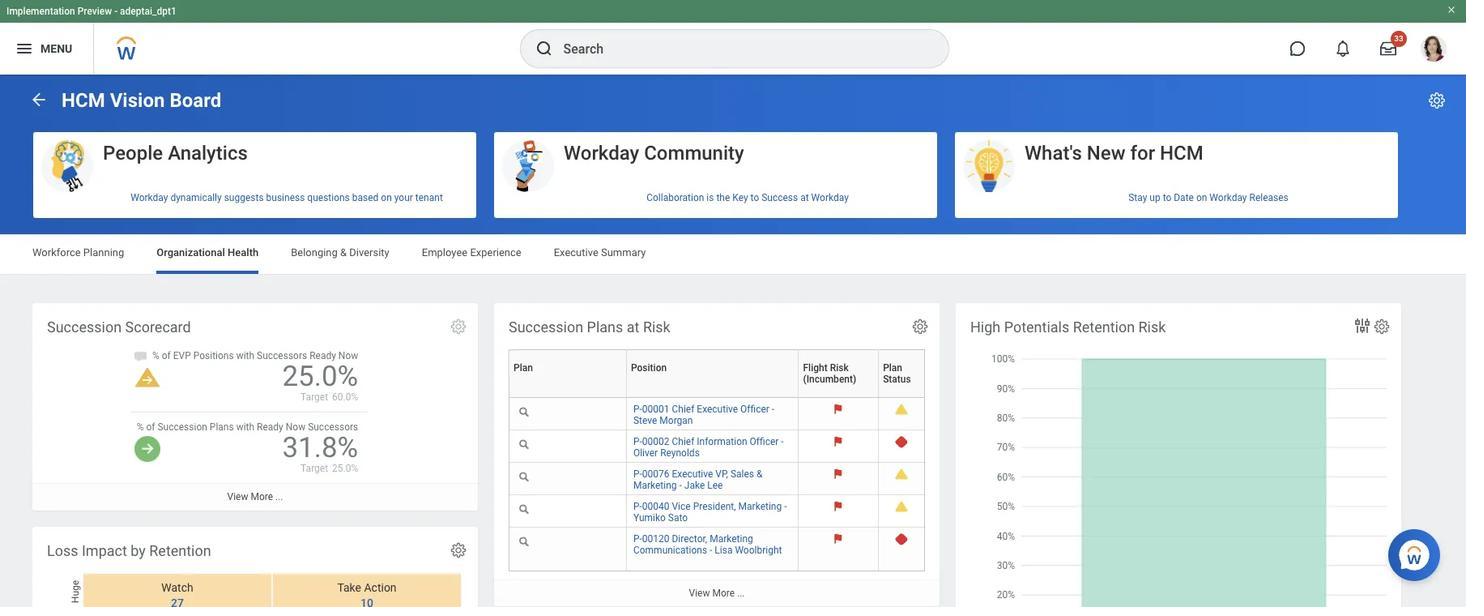 Task type: vqa. For each thing, say whether or not it's contained in the screenshot.
topmost Ready
yes



Task type: describe. For each thing, give the bounding box(es) containing it.
executive inside "p-00076 executive vp, sales & marketing - jake lee"
[[672, 469, 713, 480]]

collaboration is the key to success at workday link
[[494, 185, 938, 210]]

p-00002 chief information officer - oliver reynolds link
[[634, 433, 784, 459]]

date
[[1175, 192, 1195, 203]]

loss
[[47, 542, 78, 559]]

positions
[[193, 350, 234, 362]]

high potentials retention risk element
[[956, 303, 1402, 607]]

with for ready
[[236, 422, 255, 433]]

2 on from the left
[[1197, 192, 1208, 203]]

information
[[697, 436, 748, 447]]

of for evp
[[162, 350, 171, 362]]

preview
[[78, 6, 112, 17]]

take action
[[337, 581, 397, 594]]

33
[[1395, 34, 1404, 43]]

plans inside succession scorecard element
[[210, 422, 234, 433]]

0 horizontal spatial at
[[627, 318, 640, 336]]

is
[[707, 192, 714, 203]]

p-00040 vice president, marketing - yumiko sato
[[634, 501, 787, 524]]

60.0%
[[332, 392, 358, 403]]

stay
[[1129, 192, 1148, 203]]

up
[[1150, 192, 1161, 203]]

people
[[103, 142, 163, 165]]

huge
[[70, 580, 81, 603]]

marketing inside 'p-00120 director, marketing communications - lisa woolbright'
[[710, 533, 753, 545]]

neutral warning image
[[134, 368, 160, 387]]

for
[[1131, 142, 1156, 165]]

& inside tab list
[[340, 246, 347, 259]]

00120
[[643, 533, 670, 545]]

1 vertical spatial successors
[[308, 422, 358, 433]]

25.0% target 60.0%
[[282, 360, 358, 403]]

workday community
[[564, 142, 745, 165]]

31.8%
[[282, 431, 358, 465]]

reynolds
[[661, 447, 700, 459]]

0 horizontal spatial now
[[286, 422, 306, 433]]

executive inside tab list
[[554, 246, 599, 259]]

board
[[170, 89, 221, 112]]

p-00076 executive vp, sales & marketing - jake lee link
[[634, 465, 763, 491]]

chief for reynolds
[[672, 436, 695, 447]]

search image
[[534, 39, 554, 58]]

high potentials retention risk
[[971, 318, 1167, 336]]

risk for high potentials retention risk
[[1139, 318, 1167, 336]]

p-00002 chief information officer - oliver reynolds
[[634, 436, 784, 459]]

- inside menu banner
[[114, 6, 118, 17]]

loss impact by retention element
[[32, 527, 478, 607]]

position
[[631, 362, 667, 374]]

% of evp positions with successors ready now
[[152, 350, 358, 362]]

1 on from the left
[[381, 192, 392, 203]]

planning
[[83, 246, 124, 259]]

- inside "p-00076 executive vp, sales & marketing - jake lee"
[[680, 480, 682, 491]]

hcm inside button
[[1161, 142, 1204, 165]]

- for p-00040 vice president, marketing - yumiko sato
[[785, 501, 787, 512]]

- for p-00120 director, marketing communications - lisa woolbright
[[710, 545, 713, 556]]

1 horizontal spatial at
[[801, 192, 809, 203]]

view for succession scorecard
[[227, 491, 248, 503]]

success
[[762, 192, 798, 203]]

marketing inside "p-00076 executive vp, sales & marketing - jake lee"
[[634, 480, 677, 491]]

25.0% inside 31.8% target 25.0%
[[332, 463, 358, 474]]

close environment banner image
[[1447, 5, 1457, 15]]

summary
[[601, 246, 646, 259]]

people analytics
[[103, 142, 248, 165]]

stay up to date on workday releases link
[[955, 185, 1399, 210]]

vp,
[[716, 469, 729, 480]]

experience
[[470, 246, 522, 259]]

view more ... for succession plans at risk
[[689, 588, 745, 599]]

1 to from the left
[[751, 192, 760, 203]]

target for 25.0%
[[301, 392, 328, 403]]

employee
[[422, 246, 468, 259]]

p- for 00001
[[634, 404, 643, 415]]

view for succession plans at risk
[[689, 588, 710, 599]]

vision
[[110, 89, 165, 112]]

succession for succession plans at risk
[[509, 318, 584, 336]]

0 vertical spatial 25.0%
[[282, 360, 358, 393]]

succession for succession scorecard
[[47, 318, 122, 336]]

key
[[733, 192, 749, 203]]

organizational health
[[157, 246, 259, 259]]

employee experience
[[422, 246, 522, 259]]

p- for 00076
[[634, 469, 643, 480]]

what's new for hcm
[[1025, 142, 1204, 165]]

what's new for hcm button
[[955, 132, 1399, 193]]

p-00001 chief executive officer - steve morgan
[[634, 404, 775, 426]]

configure loss impact by retention image
[[450, 541, 468, 559]]

jake
[[685, 480, 705, 491]]

president,
[[693, 501, 736, 512]]

by
[[131, 542, 146, 559]]

vice
[[672, 501, 691, 512]]

00040
[[643, 501, 670, 512]]

lee
[[708, 480, 723, 491]]

executive summary
[[554, 246, 646, 259]]

33 button
[[1371, 31, 1408, 66]]

menu banner
[[0, 0, 1467, 75]]

analytics
[[168, 142, 248, 165]]

of for succession
[[146, 422, 155, 433]]

dynamically
[[170, 192, 222, 203]]

menu button
[[0, 23, 93, 75]]

communications
[[634, 545, 708, 556]]

belonging
[[291, 246, 338, 259]]

profile logan mcneil image
[[1421, 36, 1447, 65]]

watch
[[162, 581, 193, 594]]

officer for executive
[[741, 404, 770, 415]]

belonging & diversity
[[291, 246, 390, 259]]

workday dynamically suggests business questions based on your tenant link
[[33, 185, 477, 210]]

succession scorecard element
[[32, 303, 478, 510]]

% of succession plans with ready now successors
[[137, 422, 358, 433]]

2 to from the left
[[1163, 192, 1172, 203]]

executive inside p-00001 chief executive officer - steve morgan
[[697, 404, 738, 415]]

releases
[[1250, 192, 1289, 203]]

with for successors
[[236, 350, 255, 362]]

evp
[[173, 350, 191, 362]]

p-00076 executive vp, sales & marketing - jake lee
[[634, 469, 763, 491]]

collaboration is the key to success at workday
[[647, 192, 849, 203]]

more for succession plans at risk
[[713, 588, 735, 599]]

retention inside high potentials retention risk element
[[1074, 318, 1135, 336]]

health
[[228, 246, 259, 259]]



Task type: locate. For each thing, give the bounding box(es) containing it.
1 horizontal spatial plans
[[587, 318, 623, 336]]

% up neutral warning icon
[[152, 350, 159, 362]]

0 horizontal spatial on
[[381, 192, 392, 203]]

chief for morgan
[[672, 404, 695, 415]]

1 horizontal spatial on
[[1197, 192, 1208, 203]]

community
[[644, 142, 745, 165]]

to
[[751, 192, 760, 203], [1163, 192, 1172, 203]]

status
[[883, 374, 911, 385]]

1 vertical spatial retention
[[149, 542, 211, 559]]

chief down morgan
[[672, 436, 695, 447]]

- inside p-00001 chief executive officer - steve morgan
[[772, 404, 775, 415]]

0 horizontal spatial view more ... link
[[32, 483, 478, 510]]

5 p- from the top
[[634, 533, 643, 545]]

potentials
[[1005, 318, 1070, 336]]

p- for 00002
[[634, 436, 643, 447]]

0 vertical spatial target
[[301, 392, 328, 403]]

0 vertical spatial view
[[227, 491, 248, 503]]

configure high potentials retention risk image
[[1374, 318, 1392, 336]]

1 horizontal spatial view more ...
[[689, 588, 745, 599]]

of left evp
[[162, 350, 171, 362]]

menu
[[41, 42, 72, 55]]

workforce planning
[[32, 246, 124, 259]]

1 horizontal spatial hcm
[[1161, 142, 1204, 165]]

0 vertical spatial officer
[[741, 404, 770, 415]]

25.0% up 31.8%
[[282, 360, 358, 393]]

notifications large image
[[1336, 41, 1352, 57]]

at up position
[[627, 318, 640, 336]]

workday community button
[[494, 132, 938, 193]]

executive up information on the bottom of page
[[697, 404, 738, 415]]

... for succession plans at risk
[[737, 588, 745, 599]]

view down % of succession plans with ready now successors
[[227, 491, 248, 503]]

target inside 25.0% target 60.0%
[[301, 392, 328, 403]]

% for % of evp positions with successors ready now
[[152, 350, 159, 362]]

p- down steve
[[634, 436, 643, 447]]

1 horizontal spatial now
[[339, 350, 358, 362]]

succession up neutral good image
[[158, 422, 207, 433]]

your
[[394, 192, 413, 203]]

officer up information on the bottom of page
[[741, 404, 770, 415]]

plans down positions
[[210, 422, 234, 433]]

p-00120 director, marketing communications - lisa woolbright link
[[634, 530, 782, 556]]

tab list
[[16, 235, 1451, 274]]

on
[[381, 192, 392, 203], [1197, 192, 1208, 203]]

- inside p-00040 vice president, marketing - yumiko sato
[[785, 501, 787, 512]]

- left lisa
[[710, 545, 713, 556]]

what's
[[1025, 142, 1083, 165]]

succession scorecard
[[47, 318, 191, 336]]

with down % of evp positions with successors ready now
[[236, 422, 255, 433]]

hcm
[[62, 89, 105, 112], [1161, 142, 1204, 165]]

flight risk (incumbent) button
[[804, 349, 885, 397]]

0 horizontal spatial successors
[[257, 350, 307, 362]]

1 p- from the top
[[634, 404, 643, 415]]

1 horizontal spatial &
[[757, 469, 763, 480]]

of
[[162, 350, 171, 362], [146, 422, 155, 433]]

0 vertical spatial now
[[339, 350, 358, 362]]

00001
[[643, 404, 670, 415]]

2 vertical spatial executive
[[672, 469, 713, 480]]

0 vertical spatial view more ...
[[227, 491, 283, 503]]

risk
[[643, 318, 671, 336], [1139, 318, 1167, 336], [830, 362, 849, 374]]

view more ...
[[227, 491, 283, 503], [689, 588, 745, 599]]

1 vertical spatial at
[[627, 318, 640, 336]]

at
[[801, 192, 809, 203], [627, 318, 640, 336]]

1 vertical spatial target
[[301, 463, 328, 474]]

ready down 25.0% target 60.0%
[[257, 422, 283, 433]]

1 vertical spatial chief
[[672, 436, 695, 447]]

0 vertical spatial hcm
[[62, 89, 105, 112]]

1 vertical spatial view
[[689, 588, 710, 599]]

view inside succession scorecard element
[[227, 491, 248, 503]]

0 vertical spatial more
[[251, 491, 273, 503]]

configure succession scorecard image
[[450, 318, 468, 336]]

director,
[[672, 533, 708, 545]]

1 horizontal spatial to
[[1163, 192, 1172, 203]]

0 vertical spatial marketing
[[634, 480, 677, 491]]

hcm right for
[[1161, 142, 1204, 165]]

to right up
[[1163, 192, 1172, 203]]

1 horizontal spatial succession
[[158, 422, 207, 433]]

previous page image
[[29, 90, 49, 109]]

...
[[276, 491, 283, 503], [737, 588, 745, 599]]

executive down reynolds
[[672, 469, 713, 480]]

1 horizontal spatial ready
[[310, 350, 336, 362]]

risk inside "flight risk (incumbent)"
[[830, 362, 849, 374]]

& inside "p-00076 executive vp, sales & marketing - jake lee"
[[757, 469, 763, 480]]

diversity
[[350, 246, 390, 259]]

questions
[[307, 192, 350, 203]]

0 vertical spatial chief
[[672, 404, 695, 415]]

... inside succession plans at risk element
[[737, 588, 745, 599]]

p- down 00076
[[634, 501, 643, 512]]

... for succession scorecard
[[276, 491, 283, 503]]

impact
[[82, 542, 127, 559]]

p- for 00120
[[634, 533, 643, 545]]

... inside succession scorecard element
[[276, 491, 283, 503]]

0 horizontal spatial succession
[[47, 318, 122, 336]]

p- inside the p-00002 chief information officer - oliver reynolds
[[634, 436, 643, 447]]

main content containing 25.0%
[[0, 75, 1467, 607]]

marketing inside p-00040 vice president, marketing - yumiko sato
[[739, 501, 782, 512]]

target left 60.0%
[[301, 392, 328, 403]]

workday dynamically suggests business questions based on your tenant
[[131, 192, 443, 203]]

marketing up 00040
[[634, 480, 677, 491]]

0 vertical spatial %
[[152, 350, 159, 362]]

plans up plan button
[[587, 318, 623, 336]]

0 horizontal spatial &
[[340, 246, 347, 259]]

view more ... up loss impact by retention element
[[227, 491, 283, 503]]

plan status button
[[883, 362, 921, 385]]

0 horizontal spatial plan
[[514, 362, 533, 374]]

plan inside plan button
[[514, 362, 533, 374]]

0 horizontal spatial %
[[137, 422, 144, 433]]

configure and view chart data image
[[1353, 316, 1373, 336]]

succession plans at risk
[[509, 318, 671, 336]]

officer
[[741, 404, 770, 415], [750, 436, 779, 447]]

executive
[[554, 246, 599, 259], [697, 404, 738, 415], [672, 469, 713, 480]]

scorecard
[[125, 318, 191, 336]]

loss impact by retention
[[47, 542, 211, 559]]

2 horizontal spatial succession
[[509, 318, 584, 336]]

people analytics button
[[33, 132, 477, 193]]

retention up watch
[[149, 542, 211, 559]]

view more ... inside succession scorecard element
[[227, 491, 283, 503]]

p- inside 'p-00120 director, marketing communications - lisa woolbright'
[[634, 533, 643, 545]]

sales
[[731, 469, 755, 480]]

implementation preview -   adeptai_dpt1
[[6, 6, 177, 17]]

1 vertical spatial 25.0%
[[332, 463, 358, 474]]

1 horizontal spatial %
[[152, 350, 159, 362]]

2 target from the top
[[301, 463, 328, 474]]

0 vertical spatial ...
[[276, 491, 283, 503]]

neutral good image
[[134, 436, 160, 462]]

target down % of succession plans with ready now successors
[[301, 463, 328, 474]]

2 chief from the top
[[672, 436, 695, 447]]

25.0%
[[282, 360, 358, 393], [332, 463, 358, 474]]

risk for succession plans at risk
[[643, 318, 671, 336]]

ready
[[310, 350, 336, 362], [257, 422, 283, 433]]

lisa
[[715, 545, 733, 556]]

ready up 60.0%
[[310, 350, 336, 362]]

the
[[717, 192, 730, 203]]

plans
[[587, 318, 623, 336], [210, 422, 234, 433]]

2 p- from the top
[[634, 436, 643, 447]]

1 vertical spatial of
[[146, 422, 155, 433]]

successors right positions
[[257, 350, 307, 362]]

1 vertical spatial ...
[[737, 588, 745, 599]]

1 horizontal spatial successors
[[308, 422, 358, 433]]

flight
[[804, 362, 828, 374]]

justify image
[[15, 39, 34, 58]]

view more ... link for succession scorecard
[[32, 483, 478, 510]]

view down 'p-00120 director, marketing communications - lisa woolbright'
[[689, 588, 710, 599]]

succession plans at risk element
[[494, 303, 940, 606]]

p- down yumiko
[[634, 533, 643, 545]]

plan for plan
[[514, 362, 533, 374]]

yumiko
[[634, 512, 666, 524]]

target for 31.8%
[[301, 463, 328, 474]]

main content
[[0, 75, 1467, 607]]

succession
[[47, 318, 122, 336], [509, 318, 584, 336], [158, 422, 207, 433]]

1 horizontal spatial view
[[689, 588, 710, 599]]

p- for 00040
[[634, 501, 643, 512]]

hcm right previous page image
[[62, 89, 105, 112]]

00076
[[643, 469, 670, 480]]

succession up plan button
[[509, 318, 584, 336]]

flight risk (incumbent)
[[804, 362, 857, 385]]

-
[[114, 6, 118, 17], [772, 404, 775, 415], [781, 436, 784, 447], [680, 480, 682, 491], [785, 501, 787, 512], [710, 545, 713, 556]]

more up loss impact by retention element
[[251, 491, 273, 503]]

view more ... link for succession plans at risk
[[494, 580, 940, 606]]

marketing
[[634, 480, 677, 491], [739, 501, 782, 512], [710, 533, 753, 545]]

1 horizontal spatial view more ... link
[[494, 580, 940, 606]]

officer up sales
[[750, 436, 779, 447]]

workforce
[[32, 246, 81, 259]]

& left diversity
[[340, 246, 347, 259]]

view more ... link down lisa
[[494, 580, 940, 606]]

2 horizontal spatial risk
[[1139, 318, 1167, 336]]

- for p-00001 chief executive officer - steve morgan
[[772, 404, 775, 415]]

workday
[[564, 142, 640, 165], [131, 192, 168, 203], [812, 192, 849, 203], [1210, 192, 1248, 203]]

Search Workday  search field
[[564, 31, 915, 66]]

of up neutral good image
[[146, 422, 155, 433]]

p-00001 chief executive officer - steve morgan link
[[634, 400, 775, 426]]

view more ... inside succession plans at risk element
[[689, 588, 745, 599]]

1 vertical spatial executive
[[697, 404, 738, 415]]

p- up the 00002
[[634, 404, 643, 415]]

chief
[[672, 404, 695, 415], [672, 436, 695, 447]]

more inside succession plans at risk element
[[713, 588, 735, 599]]

retention
[[1074, 318, 1135, 336], [149, 542, 211, 559]]

0 vertical spatial plans
[[587, 318, 623, 336]]

stay up to date on workday releases
[[1129, 192, 1289, 203]]

plan for plan status
[[883, 362, 903, 374]]

0 vertical spatial view more ... link
[[32, 483, 478, 510]]

0 horizontal spatial ready
[[257, 422, 283, 433]]

0 horizontal spatial plans
[[210, 422, 234, 433]]

with right positions
[[236, 350, 255, 362]]

on right date
[[1197, 192, 1208, 203]]

0 horizontal spatial view more ...
[[227, 491, 283, 503]]

marketing down p-00040 vice president, marketing - yumiko sato
[[710, 533, 753, 545]]

1 target from the top
[[301, 392, 328, 403]]

- for p-00002 chief information officer - oliver reynolds
[[781, 436, 784, 447]]

view more ... link down % of succession plans with ready now successors
[[32, 483, 478, 510]]

inbox large image
[[1381, 41, 1397, 57]]

1 plan from the left
[[514, 362, 533, 374]]

action
[[364, 581, 397, 594]]

1 horizontal spatial risk
[[830, 362, 849, 374]]

1 horizontal spatial retention
[[1074, 318, 1135, 336]]

0 horizontal spatial ...
[[276, 491, 283, 503]]

on left your
[[381, 192, 392, 203]]

configure this page image
[[1428, 91, 1447, 110]]

now up 60.0%
[[339, 350, 358, 362]]

1 horizontal spatial of
[[162, 350, 171, 362]]

implementation
[[6, 6, 75, 17]]

0 horizontal spatial risk
[[643, 318, 671, 336]]

1 horizontal spatial ...
[[737, 588, 745, 599]]

1 vertical spatial more
[[713, 588, 735, 599]]

view more ... down lisa
[[689, 588, 745, 599]]

- right "president,"
[[785, 501, 787, 512]]

chief inside the p-00002 chief information officer - oliver reynolds
[[672, 436, 695, 447]]

now down 25.0% target 60.0%
[[286, 422, 306, 433]]

&
[[340, 246, 347, 259], [757, 469, 763, 480]]

& right sales
[[757, 469, 763, 480]]

31.8% target 25.0%
[[282, 431, 358, 474]]

workday inside button
[[564, 142, 640, 165]]

- down position button
[[772, 404, 775, 415]]

chief inside p-00001 chief executive officer - steve morgan
[[672, 404, 695, 415]]

configure succession plans at risk image
[[912, 318, 930, 336]]

... down 31.8% target 25.0%
[[276, 491, 283, 503]]

p- inside p-00001 chief executive officer - steve morgan
[[634, 404, 643, 415]]

collaboration
[[647, 192, 705, 203]]

0 vertical spatial at
[[801, 192, 809, 203]]

target inside 31.8% target 25.0%
[[301, 463, 328, 474]]

- right information on the bottom of page
[[781, 436, 784, 447]]

more for succession scorecard
[[251, 491, 273, 503]]

25.0% down 60.0%
[[332, 463, 358, 474]]

1 horizontal spatial more
[[713, 588, 735, 599]]

plan inside plan status
[[883, 362, 903, 374]]

0 horizontal spatial to
[[751, 192, 760, 203]]

steve
[[634, 415, 658, 426]]

marketing down sales
[[739, 501, 782, 512]]

- inside the p-00002 chief information officer - oliver reynolds
[[781, 436, 784, 447]]

to right key
[[751, 192, 760, 203]]

p- down oliver
[[634, 469, 643, 480]]

0 vertical spatial &
[[340, 246, 347, 259]]

0 horizontal spatial view
[[227, 491, 248, 503]]

0 vertical spatial executive
[[554, 246, 599, 259]]

based
[[352, 192, 379, 203]]

%
[[152, 350, 159, 362], [137, 422, 144, 433]]

0 vertical spatial of
[[162, 350, 171, 362]]

at right success
[[801, 192, 809, 203]]

more down lisa
[[713, 588, 735, 599]]

1 vertical spatial view more ...
[[689, 588, 745, 599]]

suggests
[[224, 192, 264, 203]]

0 horizontal spatial more
[[251, 491, 273, 503]]

take
[[337, 581, 361, 594]]

p-00040 vice president, marketing - yumiko sato link
[[634, 498, 787, 524]]

% for % of succession plans with ready now successors
[[137, 422, 144, 433]]

now
[[339, 350, 358, 362], [286, 422, 306, 433]]

retention inside loss impact by retention element
[[149, 542, 211, 559]]

0 horizontal spatial retention
[[149, 542, 211, 559]]

1 vertical spatial &
[[757, 469, 763, 480]]

1 vertical spatial view more ... link
[[494, 580, 940, 606]]

0 horizontal spatial hcm
[[62, 89, 105, 112]]

3 p- from the top
[[634, 469, 643, 480]]

- left jake
[[680, 480, 682, 491]]

chief right 00001
[[672, 404, 695, 415]]

successors down 60.0%
[[308, 422, 358, 433]]

% up neutral good image
[[137, 422, 144, 433]]

1 vertical spatial plans
[[210, 422, 234, 433]]

p-00120 director, marketing communications - lisa woolbright
[[634, 533, 782, 556]]

0 horizontal spatial of
[[146, 422, 155, 433]]

1 vertical spatial hcm
[[1161, 142, 1204, 165]]

0 vertical spatial with
[[236, 350, 255, 362]]

1 with from the top
[[236, 350, 255, 362]]

officer inside p-00001 chief executive officer - steve morgan
[[741, 404, 770, 415]]

1 vertical spatial marketing
[[739, 501, 782, 512]]

2 with from the top
[[236, 422, 255, 433]]

view inside succession plans at risk element
[[689, 588, 710, 599]]

1 vertical spatial ready
[[257, 422, 283, 433]]

1 chief from the top
[[672, 404, 695, 415]]

officer inside the p-00002 chief information officer - oliver reynolds
[[750, 436, 779, 447]]

position button
[[631, 349, 805, 397]]

more inside succession scorecard element
[[251, 491, 273, 503]]

p- inside "p-00076 executive vp, sales & marketing - jake lee"
[[634, 469, 643, 480]]

1 vertical spatial now
[[286, 422, 306, 433]]

woolbright
[[735, 545, 782, 556]]

- right "preview"
[[114, 6, 118, 17]]

... down the woolbright
[[737, 588, 745, 599]]

- inside 'p-00120 director, marketing communications - lisa woolbright'
[[710, 545, 713, 556]]

0 vertical spatial retention
[[1074, 318, 1135, 336]]

2 plan from the left
[[883, 362, 903, 374]]

plan status
[[883, 362, 911, 385]]

tab list containing workforce planning
[[16, 235, 1451, 274]]

0 vertical spatial successors
[[257, 350, 307, 362]]

officer for information
[[750, 436, 779, 447]]

p- inside p-00040 vice president, marketing - yumiko sato
[[634, 501, 643, 512]]

0 vertical spatial ready
[[310, 350, 336, 362]]

morgan
[[660, 415, 693, 426]]

hcm vision board
[[62, 89, 221, 112]]

succession left scorecard
[[47, 318, 122, 336]]

1 vertical spatial with
[[236, 422, 255, 433]]

executive left summary
[[554, 246, 599, 259]]

1 horizontal spatial plan
[[883, 362, 903, 374]]

retention right potentials
[[1074, 318, 1135, 336]]

4 p- from the top
[[634, 501, 643, 512]]

1 vertical spatial officer
[[750, 436, 779, 447]]

risk inside high potentials retention risk element
[[1139, 318, 1167, 336]]

view more ... for succession scorecard
[[227, 491, 283, 503]]

1 vertical spatial %
[[137, 422, 144, 433]]

(incumbent)
[[804, 374, 857, 385]]

2 vertical spatial marketing
[[710, 533, 753, 545]]



